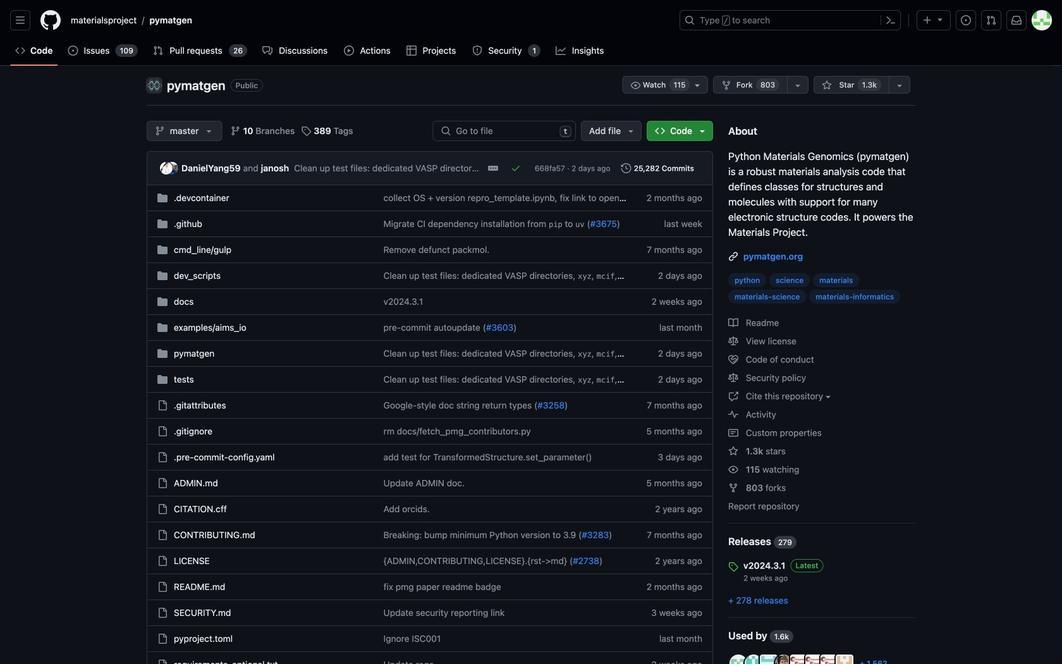Task type: vqa. For each thing, say whether or not it's contained in the screenshot.
1287 users starred this repository element
yes



Task type: describe. For each thing, give the bounding box(es) containing it.
danielyang59 image
[[160, 162, 173, 175]]

comment discussion image
[[263, 46, 273, 56]]

git pull request image
[[987, 15, 997, 25]]

1 directory image from the top
[[158, 193, 168, 203]]

6 directory image from the top
[[158, 375, 168, 385]]

2 law image from the top
[[729, 373, 739, 383]]

@ckovacs2 image
[[774, 654, 795, 664]]

code of conduct image
[[729, 355, 739, 365]]

@uw cmg image
[[790, 654, 810, 664]]

history image
[[622, 163, 632, 173]]

homepage image
[[40, 10, 61, 30]]

1 horizontal spatial eye image
[[729, 465, 739, 475]]

@wwyalice image
[[744, 654, 764, 664]]

plus image
[[923, 15, 933, 25]]

tag image
[[729, 562, 739, 572]]

1287 users starred this repository element
[[858, 78, 882, 91]]

issue opened image for git pull request icon
[[68, 46, 78, 56]]

git pull request image
[[153, 46, 163, 56]]

owner avatar image
[[147, 78, 162, 93]]

pulse image
[[729, 410, 739, 420]]

notifications image
[[1012, 15, 1023, 25]]

search image
[[441, 126, 451, 136]]

3 directory image from the top
[[158, 271, 168, 281]]

1 law image from the top
[[729, 336, 739, 346]]

table image
[[407, 46, 417, 56]]

1 git branch image from the left
[[155, 126, 165, 136]]

note image
[[729, 428, 739, 438]]

@andrelowky image
[[729, 654, 749, 664]]



Task type: locate. For each thing, give the bounding box(es) containing it.
directory image
[[158, 219, 168, 229], [158, 297, 168, 307]]

2 @uw cmg image from the left
[[820, 654, 840, 664]]

@uw cmg image right @uw cmg image
[[820, 654, 840, 664]]

link image
[[729, 252, 739, 262]]

0 vertical spatial issue opened image
[[962, 15, 972, 25]]

repo forked image
[[729, 483, 739, 493]]

issue opened image for git pull request image at the right
[[962, 15, 972, 25]]

4 directory image from the top
[[158, 323, 168, 333]]

1 vertical spatial law image
[[729, 373, 739, 383]]

tag image
[[301, 126, 311, 136]]

0 vertical spatial law image
[[729, 336, 739, 346]]

git branch image
[[155, 126, 165, 136], [231, 126, 241, 136]]

book image
[[729, 318, 739, 328]]

triangle down image
[[936, 14, 946, 24], [204, 126, 214, 136], [627, 126, 637, 136], [698, 126, 708, 136]]

0 horizontal spatial code image
[[15, 46, 25, 56]]

list
[[66, 10, 673, 30]]

@uw cmg image
[[805, 654, 825, 664], [820, 654, 840, 664]]

1 vertical spatial issue opened image
[[68, 46, 78, 56]]

@uw cmg image left @aim2dat icon
[[805, 654, 825, 664]]

0 vertical spatial eye image
[[631, 80, 641, 90]]

2 git branch image from the left
[[231, 126, 241, 136]]

@aced differentiate image
[[759, 654, 780, 664]]

1 vertical spatial code image
[[656, 126, 666, 136]]

@aim2dat image
[[835, 654, 855, 664]]

law image down code of conduct icon
[[729, 373, 739, 383]]

see your forks of this repository image
[[794, 80, 804, 90]]

5 directory image from the top
[[158, 349, 168, 359]]

directory image
[[158, 193, 168, 203], [158, 245, 168, 255], [158, 271, 168, 281], [158, 323, 168, 333], [158, 349, 168, 359], [158, 375, 168, 385]]

0 horizontal spatial issue opened image
[[68, 46, 78, 56]]

code image
[[15, 46, 25, 56], [656, 126, 666, 136]]

check image
[[511, 163, 521, 173]]

star image
[[729, 446, 739, 457]]

cross reference image
[[729, 391, 739, 401]]

2 directory image from the top
[[158, 245, 168, 255]]

git branch image up danielyang59 image
[[155, 126, 165, 136]]

2 directory image from the top
[[158, 297, 168, 307]]

add this repository to a list image
[[895, 80, 905, 90]]

issue opened image
[[962, 15, 972, 25], [68, 46, 78, 56]]

law image
[[729, 336, 739, 346], [729, 373, 739, 383]]

open commit details image
[[488, 163, 499, 173]]

1 @uw cmg image from the left
[[805, 654, 825, 664]]

1 horizontal spatial git branch image
[[231, 126, 241, 136]]

law image up code of conduct icon
[[729, 336, 739, 346]]

1 vertical spatial directory image
[[158, 297, 168, 307]]

commits by janosh tooltip
[[261, 162, 289, 175]]

0 vertical spatial code image
[[15, 46, 25, 56]]

0 vertical spatial directory image
[[158, 219, 168, 229]]

1 horizontal spatial code image
[[656, 126, 666, 136]]

0 horizontal spatial git branch image
[[155, 126, 165, 136]]

Go to file text field
[[456, 121, 555, 140]]

1 vertical spatial eye image
[[729, 465, 739, 475]]

graph image
[[556, 46, 566, 56]]

eye image
[[631, 80, 641, 90], [729, 465, 739, 475]]

0 horizontal spatial eye image
[[631, 80, 641, 90]]

shield image
[[473, 46, 483, 56]]

repo forked image
[[722, 80, 732, 90]]

play image
[[344, 46, 354, 56]]

command palette image
[[886, 15, 897, 25]]

git branch image up commits by danielyang59 tooltip
[[231, 126, 241, 136]]

star image
[[823, 80, 833, 90]]

1 directory image from the top
[[158, 219, 168, 229]]

commits by danielyang59 tooltip
[[182, 162, 241, 175]]

1 horizontal spatial issue opened image
[[962, 15, 972, 25]]



